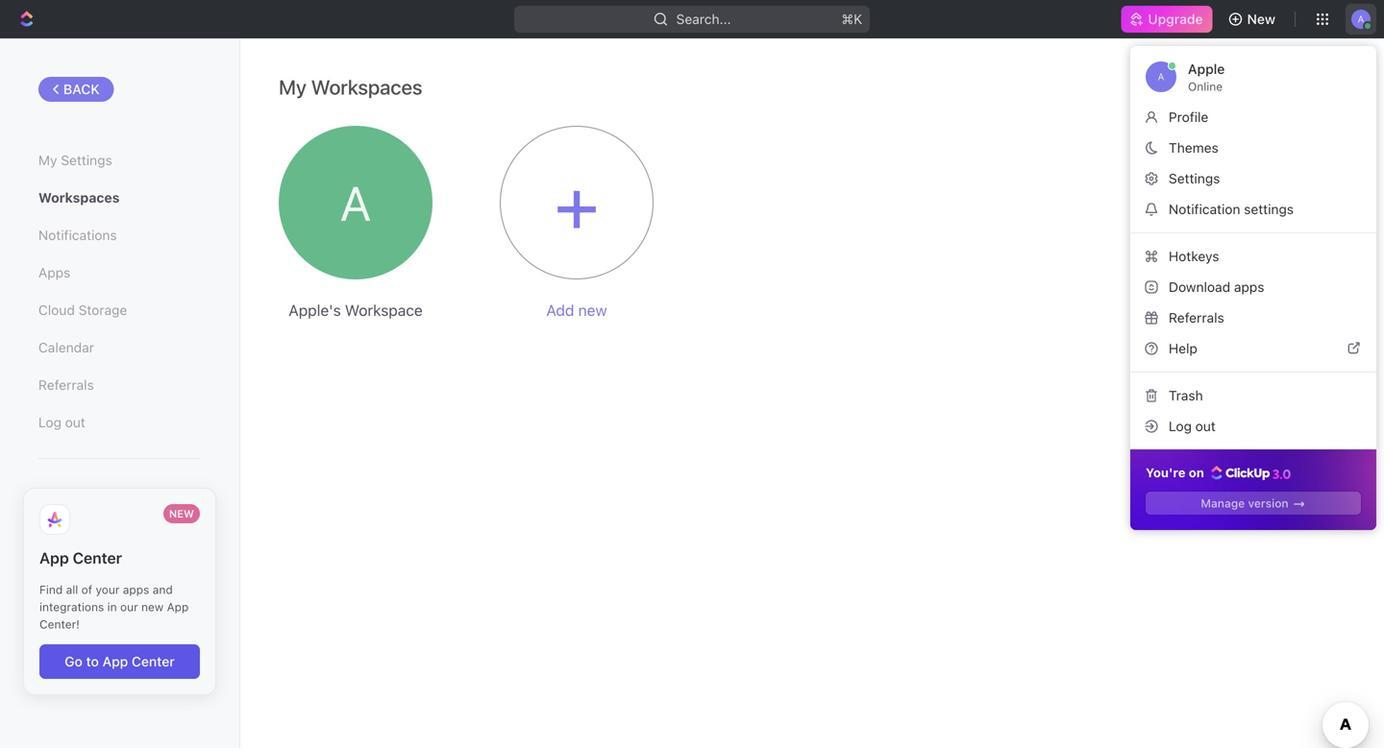 Task type: describe. For each thing, give the bounding box(es) containing it.
new inside button
[[1248, 11, 1276, 27]]

back link
[[38, 77, 114, 102]]

1 horizontal spatial new
[[578, 301, 607, 320]]

app inside find all of your apps and integrations in our new app center!
[[167, 601, 189, 615]]

search...
[[676, 11, 731, 27]]

go
[[65, 654, 83, 670]]

log out link
[[38, 407, 201, 440]]

my settings
[[38, 153, 112, 168]]

you're
[[1146, 466, 1186, 480]]

profile button
[[1138, 102, 1369, 133]]

apple's workspace
[[289, 301, 423, 320]]

upgrade
[[1148, 11, 1203, 27]]

1 vertical spatial workspaces
[[38, 190, 120, 206]]

storage
[[78, 303, 127, 318]]

new inside find all of your apps and integrations in our new app center!
[[141, 601, 164, 615]]

workspaces link
[[38, 182, 201, 215]]

a inside dropdown button
[[1358, 13, 1365, 24]]

help
[[1169, 341, 1198, 357]]

apple online
[[1188, 61, 1225, 93]]

apple's
[[289, 301, 341, 320]]

0 horizontal spatial log
[[38, 415, 61, 431]]

go to app center
[[65, 654, 175, 670]]

0 horizontal spatial out
[[65, 415, 85, 431]]

out inside button
[[1196, 419, 1216, 435]]

of
[[81, 584, 92, 597]]

calendar
[[38, 340, 94, 356]]

download
[[1169, 279, 1231, 295]]

calendar link
[[38, 332, 201, 365]]

settings
[[1244, 201, 1294, 217]]

upgrade link
[[1121, 6, 1213, 33]]

referrals button
[[1138, 303, 1369, 334]]

integrations
[[39, 601, 104, 615]]

1 horizontal spatial workspaces
[[311, 75, 423, 99]]

manage version
[[1201, 497, 1289, 511]]

apps inside button
[[1234, 279, 1265, 295]]

add
[[547, 301, 574, 320]]

0 vertical spatial app
[[39, 550, 69, 568]]

new button
[[1221, 4, 1287, 35]]

hotkeys button
[[1138, 241, 1369, 272]]

notification settings
[[1169, 201, 1294, 217]]

workspace
[[345, 301, 423, 320]]

settings button
[[1138, 163, 1369, 194]]

your
[[96, 584, 120, 597]]



Task type: locate. For each thing, give the bounding box(es) containing it.
new
[[578, 301, 607, 320], [141, 601, 164, 615]]

apps
[[38, 265, 70, 281]]

new
[[1248, 11, 1276, 27], [169, 508, 194, 521]]

app center
[[39, 550, 122, 568]]

my workspaces
[[279, 75, 423, 99]]

apps inside find all of your apps and integrations in our new app center!
[[123, 584, 149, 597]]

0 horizontal spatial apps
[[123, 584, 149, 597]]

1 horizontal spatial new
[[1248, 11, 1276, 27]]

notification
[[1169, 201, 1241, 217]]

log inside button
[[1169, 419, 1192, 435]]

0 vertical spatial a
[[1358, 13, 1365, 24]]

0 horizontal spatial workspaces
[[38, 190, 120, 206]]

1 vertical spatial new
[[141, 601, 164, 615]]

1 horizontal spatial log
[[1169, 419, 1192, 435]]

download apps
[[1169, 279, 1265, 295]]

manage version button
[[1146, 492, 1361, 515]]

notifications link
[[38, 219, 201, 252]]

manage
[[1201, 497, 1245, 511]]

referrals down download
[[1169, 310, 1225, 326]]

1 horizontal spatial my
[[279, 75, 307, 99]]

log out
[[38, 415, 85, 431], [1169, 419, 1216, 435]]

1 vertical spatial a
[[1158, 71, 1165, 82]]

new right upgrade
[[1248, 11, 1276, 27]]

settings inside the my settings link
[[61, 153, 112, 168]]

referrals
[[1169, 310, 1225, 326], [38, 378, 94, 393]]

themes
[[1169, 140, 1219, 156]]

you're on
[[1146, 466, 1208, 480]]

a
[[1358, 13, 1365, 24], [1158, 71, 1165, 82], [340, 175, 371, 231]]

center
[[73, 550, 122, 568], [132, 654, 175, 670]]

app
[[39, 550, 69, 568], [167, 601, 189, 615], [102, 654, 128, 670]]

new up and
[[169, 508, 194, 521]]

out
[[65, 415, 85, 431], [1196, 419, 1216, 435]]

apps down hotkeys button
[[1234, 279, 1265, 295]]

2 horizontal spatial app
[[167, 601, 189, 615]]

0 horizontal spatial new
[[169, 508, 194, 521]]

2 horizontal spatial a
[[1358, 13, 1365, 24]]

settings down themes
[[1169, 171, 1220, 186]]

settings
[[61, 153, 112, 168], [1169, 171, 1220, 186]]

new down and
[[141, 601, 164, 615]]

my settings link
[[38, 144, 201, 177]]

apps
[[1234, 279, 1265, 295], [123, 584, 149, 597]]

find all of your apps and integrations in our new app center!
[[39, 584, 189, 632]]

0 vertical spatial center
[[73, 550, 122, 568]]

1 vertical spatial settings
[[1169, 171, 1220, 186]]

log out down the trash
[[1169, 419, 1216, 435]]

1 vertical spatial my
[[38, 153, 57, 168]]

2 vertical spatial a
[[340, 175, 371, 231]]

my for my workspaces
[[279, 75, 307, 99]]

notifications
[[38, 228, 117, 243]]

a button
[[1346, 4, 1377, 35]]

1 vertical spatial referrals
[[38, 378, 94, 393]]

0 vertical spatial settings
[[61, 153, 112, 168]]

hotkeys
[[1169, 248, 1220, 264]]

help button
[[1138, 334, 1369, 364]]

0 vertical spatial apps
[[1234, 279, 1265, 295]]

themes button
[[1138, 133, 1369, 163]]

0 horizontal spatial app
[[39, 550, 69, 568]]

trash
[[1169, 388, 1203, 404]]

back
[[63, 81, 100, 97]]

download apps button
[[1138, 272, 1369, 303]]

+
[[554, 157, 600, 248]]

notification settings button
[[1138, 194, 1369, 225]]

referrals link
[[38, 369, 201, 402]]

0 horizontal spatial new
[[141, 601, 164, 615]]

0 vertical spatial my
[[279, 75, 307, 99]]

0 vertical spatial referrals
[[1169, 310, 1225, 326]]

apps up "our" at bottom
[[123, 584, 149, 597]]

on
[[1189, 466, 1205, 480]]

app down and
[[167, 601, 189, 615]]

0 vertical spatial workspaces
[[311, 75, 423, 99]]

new right add
[[578, 301, 607, 320]]

0 vertical spatial new
[[1248, 11, 1276, 27]]

1 horizontal spatial app
[[102, 654, 128, 670]]

0 horizontal spatial log out
[[38, 415, 85, 431]]

1 vertical spatial center
[[132, 654, 175, 670]]

apps link
[[38, 257, 201, 290]]

find
[[39, 584, 63, 597]]

log down 'calendar'
[[38, 415, 61, 431]]

profile
[[1169, 109, 1209, 125]]

settings inside settings button
[[1169, 171, 1220, 186]]

1 horizontal spatial apps
[[1234, 279, 1265, 295]]

cloud
[[38, 303, 75, 318]]

version
[[1248, 497, 1289, 511]]

to
[[86, 654, 99, 670]]

apple
[[1188, 61, 1225, 77]]

log down the trash
[[1169, 419, 1192, 435]]

0 vertical spatial new
[[578, 301, 607, 320]]

log out inside button
[[1169, 419, 1216, 435]]

trash button
[[1138, 381, 1369, 412]]

and
[[153, 584, 173, 597]]

out down "referrals" link
[[65, 415, 85, 431]]

1 horizontal spatial settings
[[1169, 171, 1220, 186]]

1 vertical spatial app
[[167, 601, 189, 615]]

out down the trash
[[1196, 419, 1216, 435]]

1 horizontal spatial center
[[132, 654, 175, 670]]

1 horizontal spatial log out
[[1169, 419, 1216, 435]]

our
[[120, 601, 138, 615]]

0 horizontal spatial a
[[340, 175, 371, 231]]

1 horizontal spatial out
[[1196, 419, 1216, 435]]

app inside button
[[102, 654, 128, 670]]

1 vertical spatial new
[[169, 508, 194, 521]]

2 vertical spatial app
[[102, 654, 128, 670]]

go to app center button
[[39, 645, 200, 680]]

center inside button
[[132, 654, 175, 670]]

add new
[[547, 301, 607, 320]]

my for my settings
[[38, 153, 57, 168]]

1 vertical spatial apps
[[123, 584, 149, 597]]

1 horizontal spatial a
[[1158, 71, 1165, 82]]

referrals down 'calendar'
[[38, 378, 94, 393]]

in
[[107, 601, 117, 615]]

online
[[1188, 80, 1223, 93]]

center!
[[39, 618, 80, 632]]

log out down "referrals" link
[[38, 415, 85, 431]]

log out button
[[1138, 412, 1369, 442]]

workspaces
[[311, 75, 423, 99], [38, 190, 120, 206]]

center down "our" at bottom
[[132, 654, 175, 670]]

log
[[38, 415, 61, 431], [1169, 419, 1192, 435]]

⌘k
[[842, 11, 863, 27]]

0 horizontal spatial referrals
[[38, 378, 94, 393]]

0 horizontal spatial center
[[73, 550, 122, 568]]

my
[[279, 75, 307, 99], [38, 153, 57, 168]]

cloud storage link
[[38, 294, 201, 327]]

1 horizontal spatial referrals
[[1169, 310, 1225, 326]]

app up find
[[39, 550, 69, 568]]

0 horizontal spatial settings
[[61, 153, 112, 168]]

all
[[66, 584, 78, 597]]

cloud storage
[[38, 303, 127, 318]]

app right to
[[102, 654, 128, 670]]

0 horizontal spatial my
[[38, 153, 57, 168]]

center up the your
[[73, 550, 122, 568]]

settings up workspaces link
[[61, 153, 112, 168]]

referrals inside button
[[1169, 310, 1225, 326]]



Task type: vqa. For each thing, say whether or not it's contained in the screenshot.
dialog
no



